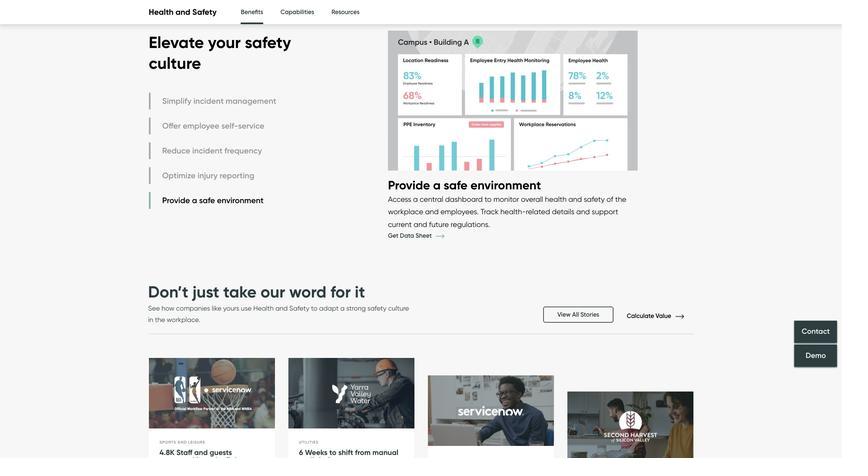 Task type: vqa. For each thing, say whether or not it's contained in the screenshot.
Provide in Provide a safe environment Access a central dashboard to monitor overall health and safety of the workplace and employees. Track health-related details and support current and future regulations.
yes



Task type: locate. For each thing, give the bounding box(es) containing it.
see
[[148, 305, 160, 313]]

and down our
[[276, 305, 288, 313]]

0 vertical spatial in
[[148, 316, 153, 324]]

health inside don't just take our word for it see how companies like yours use health and safety to adapt a strong safety culture in the workplace.
[[254, 305, 274, 313]]

safe inside the provide a safe environment access a central dashboard to monitor overall health and safety of the workplace and employees. track health-related details and support current and future regulations.
[[444, 178, 468, 193]]

safe
[[444, 178, 468, 193], [199, 196, 215, 206]]

safety inside don't just take our word for it see how companies like yours use health and safety to adapt a strong safety culture in the workplace.
[[368, 305, 387, 313]]

and down central
[[426, 208, 439, 216]]

safe up the dashboard at top
[[444, 178, 468, 193]]

6 weeks to shift from manual to digital processes
[[299, 449, 399, 459]]

1 horizontal spatial safety
[[368, 305, 387, 313]]

1 horizontal spatial provide
[[388, 178, 430, 193]]

0 horizontal spatial safety
[[245, 32, 291, 52]]

reduce incident frequency link
[[149, 143, 278, 159]]

environment
[[471, 178, 542, 193], [217, 196, 264, 206]]

a inside don't just take our word for it see how companies like yours use health and safety to adapt a strong safety culture in the workplace.
[[341, 305, 345, 313]]

safety down benefits link
[[245, 32, 291, 52]]

weeks
[[305, 449, 328, 458]]

0 horizontal spatial the
[[155, 316, 165, 324]]

1 horizontal spatial safety
[[290, 305, 310, 313]]

and right "staff"
[[194, 449, 208, 458]]

provide inside the provide a safe environment access a central dashboard to monitor overall health and safety of the workplace and employees. track health-related details and support current and future regulations.
[[388, 178, 430, 193]]

offer employee self-service link
[[149, 118, 278, 134]]

to inside don't just take our word for it see how companies like yours use health and safety to adapt a strong safety culture in the workplace.
[[311, 305, 318, 313]]

safe for provide a safe environment access a central dashboard to monitor overall health and safety of the workplace and employees. track health-related details and support current and future regulations.
[[444, 178, 468, 193]]

future
[[429, 220, 449, 229]]

environment inside the provide a safe environment access a central dashboard to monitor overall health and safety of the workplace and employees. track health-related details and support current and future regulations.
[[471, 178, 542, 193]]

to left the adapt
[[311, 305, 318, 313]]

strong
[[347, 305, 366, 313]]

incident inside simplify incident management link
[[194, 96, 224, 106]]

1 vertical spatial safe
[[199, 196, 215, 206]]

provide a safe environment access a central dashboard to monitor overall health and safety of the workplace and employees. track health-related details and support current and future regulations.
[[388, 178, 627, 229]]

incident up "injury"
[[192, 146, 223, 156]]

4.8k staff and guests processed in under 5 days
[[160, 449, 249, 459]]

processes
[[332, 457, 366, 459]]

0 horizontal spatial culture
[[149, 53, 201, 73]]

safety inside the provide a safe environment access a central dashboard to monitor overall health and safety of the workplace and employees. track health-related details and support current and future regulations.
[[584, 195, 605, 204]]

self-
[[222, 121, 238, 131]]

1 vertical spatial health
[[254, 305, 274, 313]]

1 vertical spatial in
[[197, 457, 203, 459]]

incident inside reduce incident frequency link
[[192, 146, 223, 156]]

in left under
[[197, 457, 203, 459]]

from
[[355, 449, 371, 458]]

1 vertical spatial culture
[[389, 305, 410, 313]]

resources
[[332, 8, 360, 16]]

2022 nba all-star fans celebrate safely with servicenow image
[[149, 359, 275, 430]]

a down the optimize injury reporting
[[192, 196, 197, 206]]

1 vertical spatial incident
[[192, 146, 223, 156]]

a left strong
[[341, 305, 345, 313]]

environment for provide a safe environment
[[217, 196, 264, 206]]

provide
[[388, 178, 430, 193], [162, 196, 190, 206]]

in
[[148, 316, 153, 324], [197, 457, 203, 459]]

environment inside 'provide a safe environment' link
[[217, 196, 264, 206]]

1 horizontal spatial safe
[[444, 178, 468, 193]]

safety
[[192, 7, 217, 17], [290, 305, 310, 313]]

the right of
[[616, 195, 627, 204]]

take
[[224, 282, 257, 303]]

to left the shift
[[330, 449, 337, 458]]

to
[[485, 195, 492, 204], [311, 305, 318, 313], [330, 449, 337, 458], [299, 457, 306, 459]]

0 vertical spatial safety
[[245, 32, 291, 52]]

2 horizontal spatial safety
[[584, 195, 605, 204]]

provide a safe environment
[[162, 196, 264, 206]]

culture inside elevate your safety culture
[[149, 53, 201, 73]]

0 horizontal spatial in
[[148, 316, 153, 324]]

demo
[[806, 352, 827, 361]]

0 horizontal spatial health
[[149, 7, 174, 17]]

1 horizontal spatial health
[[254, 305, 274, 313]]

0 vertical spatial health
[[149, 7, 174, 17]]

1 vertical spatial safety
[[290, 305, 310, 313]]

and right details in the top of the page
[[577, 208, 591, 216]]

provide down 'optimize'
[[162, 196, 190, 206]]

a
[[434, 178, 441, 193], [414, 195, 418, 204], [192, 196, 197, 206], [341, 305, 345, 313]]

0 vertical spatial safe
[[444, 178, 468, 193]]

safety right strong
[[368, 305, 387, 313]]

staff
[[177, 449, 193, 458]]

contact link
[[795, 321, 838, 343]]

1 vertical spatial provide
[[162, 196, 190, 206]]

the
[[616, 195, 627, 204], [155, 316, 165, 324]]

0 vertical spatial provide
[[388, 178, 430, 193]]

health
[[149, 7, 174, 17], [254, 305, 274, 313]]

the down see
[[155, 316, 165, 324]]

0 horizontal spatial safety
[[192, 7, 217, 17]]

get
[[388, 233, 399, 240]]

safe inside 'provide a safe environment' link
[[199, 196, 215, 206]]

data
[[400, 233, 415, 240]]

0 vertical spatial environment
[[471, 178, 542, 193]]

don't just take our word for it see how companies like yours use health and safety to adapt a strong safety culture in the workplace.
[[148, 282, 410, 324]]

health-
[[501, 208, 526, 216]]

1 horizontal spatial the
[[616, 195, 627, 204]]

1 horizontal spatial culture
[[389, 305, 410, 313]]

simplify
[[162, 96, 192, 106]]

reduce
[[162, 146, 190, 156]]

0 vertical spatial the
[[616, 195, 627, 204]]

elevate your safety culture
[[149, 32, 291, 73]]

management
[[226, 96, 277, 106]]

provide up access
[[388, 178, 430, 193]]

to up track
[[485, 195, 492, 204]]

culture
[[149, 53, 201, 73], [389, 305, 410, 313]]

safe down "injury"
[[199, 196, 215, 206]]

1 vertical spatial environment
[[217, 196, 264, 206]]

and
[[176, 7, 190, 17], [569, 195, 583, 204], [426, 208, 439, 216], [577, 208, 591, 216], [414, 220, 428, 229], [276, 305, 288, 313], [194, 449, 208, 458]]

safety
[[245, 32, 291, 52], [584, 195, 605, 204], [368, 305, 387, 313]]

central
[[420, 195, 444, 204]]

contact
[[802, 328, 831, 337]]

0 horizontal spatial provide
[[162, 196, 190, 206]]

environment up monitor on the top of the page
[[471, 178, 542, 193]]

view all stories
[[558, 311, 600, 319]]

0 vertical spatial safety
[[192, 7, 217, 17]]

demo link
[[795, 345, 838, 367]]

related
[[526, 208, 551, 216]]

in down see
[[148, 316, 153, 324]]

a right access
[[414, 195, 418, 204]]

culture inside don't just take our word for it see how companies like yours use health and safety to adapt a strong safety culture in the workplace.
[[389, 305, 410, 313]]

use a central dashboard to track health-related details image
[[388, 24, 638, 178]]

enabling a hybrid workplace at servicenow image
[[428, 376, 554, 447]]

how
[[162, 305, 175, 313]]

incident
[[194, 96, 224, 106], [192, 146, 223, 156]]

incident up offer employee self-service
[[194, 96, 224, 106]]

safety inside don't just take our word for it see how companies like yours use health and safety to adapt a strong safety culture in the workplace.
[[290, 305, 310, 313]]

0 vertical spatial culture
[[149, 53, 201, 73]]

0 vertical spatial incident
[[194, 96, 224, 106]]

provide for provide a safe environment access a central dashboard to monitor overall health and safety of the workplace and employees. track health-related details and support current and future regulations.
[[388, 178, 430, 193]]

and up elevate in the left of the page
[[176, 7, 190, 17]]

1 horizontal spatial environment
[[471, 178, 542, 193]]

details
[[553, 208, 575, 216]]

2 vertical spatial safety
[[368, 305, 387, 313]]

optimize injury reporting link
[[149, 167, 278, 184]]

benefits link
[[241, 0, 263, 26]]

0 horizontal spatial safe
[[199, 196, 215, 206]]

1 horizontal spatial in
[[197, 457, 203, 459]]

1 vertical spatial the
[[155, 316, 165, 324]]

environment down reporting
[[217, 196, 264, 206]]

simplify incident management link
[[149, 93, 278, 110]]

benefits
[[241, 8, 263, 16]]

safety left of
[[584, 195, 605, 204]]

manual
[[373, 449, 399, 458]]

health
[[546, 195, 567, 204]]

and up get data sheet 'link'
[[414, 220, 428, 229]]

1 vertical spatial safety
[[584, 195, 605, 204]]

your
[[208, 32, 241, 52]]

to inside the provide a safe environment access a central dashboard to monitor overall health and safety of the workplace and employees. track health-related details and support current and future regulations.
[[485, 195, 492, 204]]

0 horizontal spatial environment
[[217, 196, 264, 206]]

to left 'digital'
[[299, 457, 306, 459]]

and inside don't just take our word for it see how companies like yours use health and safety to adapt a strong safety culture in the workplace.
[[276, 305, 288, 313]]



Task type: describe. For each thing, give the bounding box(es) containing it.
days
[[232, 457, 249, 459]]

employee
[[183, 121, 220, 131]]

value
[[656, 313, 672, 320]]

sheet
[[416, 233, 432, 240]]

yours
[[223, 305, 240, 313]]

access
[[388, 195, 412, 204]]

service
[[238, 121, 265, 131]]

optimize
[[162, 171, 196, 181]]

optimize injury reporting
[[162, 171, 255, 181]]

incident for reduce
[[192, 146, 223, 156]]

injury
[[198, 171, 218, 181]]

and up details in the top of the page
[[569, 195, 583, 204]]

safety inside elevate your safety culture
[[245, 32, 291, 52]]

calculate
[[627, 313, 655, 320]]

digital
[[308, 457, 330, 459]]

view
[[558, 311, 571, 319]]

provide for provide a safe environment
[[162, 196, 190, 206]]

dashboard
[[446, 195, 483, 204]]

track
[[481, 208, 499, 216]]

don't
[[148, 282, 189, 303]]

5
[[226, 457, 231, 459]]

all
[[573, 311, 579, 319]]

reporting
[[220, 171, 255, 181]]

in inside don't just take our word for it see how companies like yours use health and safety to adapt a strong safety culture in the workplace.
[[148, 316, 153, 324]]

adapt
[[319, 305, 339, 313]]

the inside the provide a safe environment access a central dashboard to monitor overall health and safety of the workplace and employees. track health-related details and support current and future regulations.
[[616, 195, 627, 204]]

using digital tools to help solve hunger image
[[568, 392, 694, 459]]

under
[[204, 457, 225, 459]]

a up central
[[434, 178, 441, 193]]

health and safety
[[149, 7, 217, 17]]

incident for simplify
[[194, 96, 224, 106]]

workplace.
[[167, 316, 200, 324]]

delivering a unified experience at yarra valley water image
[[289, 359, 415, 430]]

calculate value link
[[627, 313, 695, 320]]

and inside "4.8k staff and guests processed in under 5 days"
[[194, 449, 208, 458]]

offer employee self-service
[[162, 121, 265, 131]]

for
[[331, 282, 351, 303]]

companies
[[176, 305, 210, 313]]

it
[[355, 282, 365, 303]]

resources link
[[332, 0, 360, 25]]

elevate
[[149, 32, 204, 52]]

get data sheet link
[[388, 233, 455, 240]]

environment for provide a safe environment access a central dashboard to monitor overall health and safety of the workplace and employees. track health-related details and support current and future regulations.
[[471, 178, 542, 193]]

provide a safe environment link
[[149, 192, 278, 209]]

our
[[261, 282, 285, 303]]

shift
[[339, 449, 354, 458]]

offer
[[162, 121, 181, 131]]

word
[[290, 282, 327, 303]]

of
[[607, 195, 614, 204]]

support
[[592, 208, 619, 216]]

current
[[388, 220, 412, 229]]

guests
[[210, 449, 232, 458]]

monitor
[[494, 195, 520, 204]]

frequency
[[225, 146, 262, 156]]

capabilities link
[[281, 0, 315, 25]]

4.8k
[[160, 449, 175, 458]]

view all stories link
[[544, 307, 614, 323]]

stories
[[581, 311, 600, 319]]

capabilities
[[281, 8, 315, 16]]

calculate value
[[627, 313, 673, 320]]

just
[[193, 282, 220, 303]]

processed
[[160, 457, 195, 459]]

workplace
[[388, 208, 424, 216]]

overall
[[522, 195, 544, 204]]

like
[[212, 305, 222, 313]]

get data sheet
[[388, 233, 434, 240]]

use
[[241, 305, 252, 313]]

simplify incident management
[[162, 96, 277, 106]]

the inside don't just take our word for it see how companies like yours use health and safety to adapt a strong safety culture in the workplace.
[[155, 316, 165, 324]]

in inside "4.8k staff and guests processed in under 5 days"
[[197, 457, 203, 459]]

regulations.
[[451, 220, 491, 229]]

a inside 'provide a safe environment' link
[[192, 196, 197, 206]]

6
[[299, 449, 303, 458]]

safe for provide a safe environment
[[199, 196, 215, 206]]

reduce incident frequency
[[162, 146, 262, 156]]

employees.
[[441, 208, 479, 216]]



